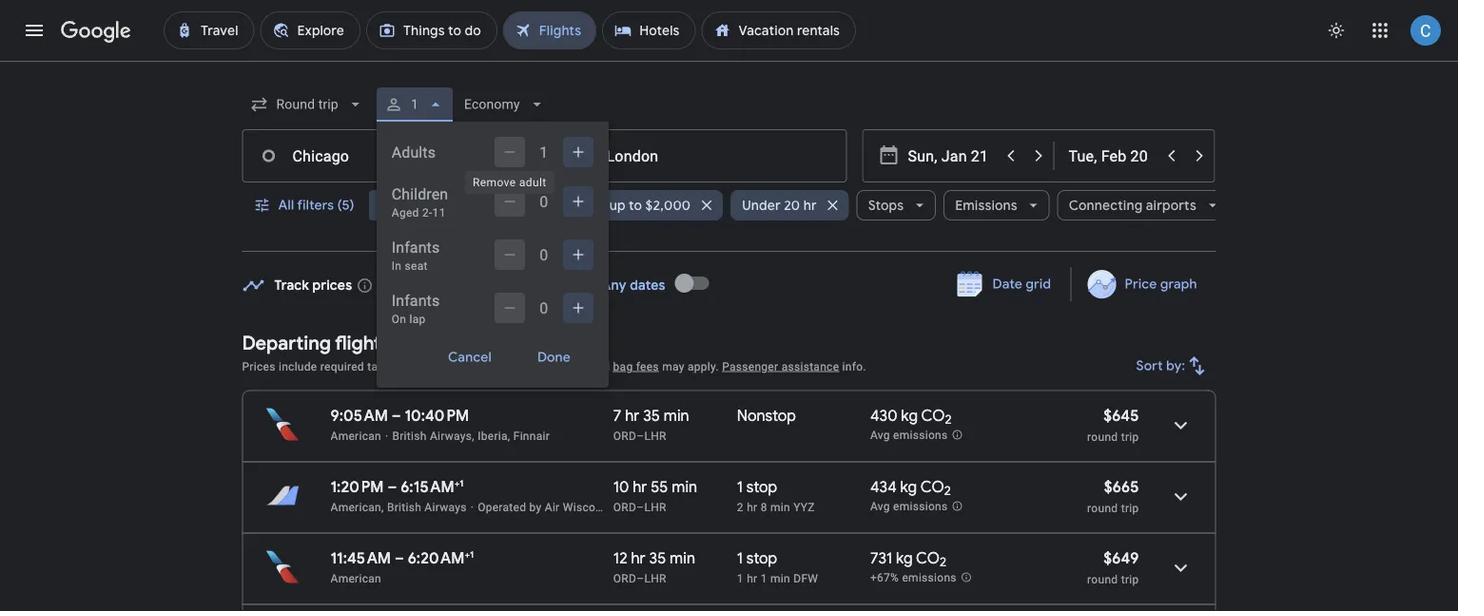 Task type: locate. For each thing, give the bounding box(es) containing it.
lhr down 55
[[644, 501, 666, 514]]

1 carry-on bag button
[[366, 190, 501, 221]]

co right 430
[[921, 406, 945, 426]]

1 stop flight. element down 8
[[737, 549, 777, 571]]

11:45 am
[[331, 549, 391, 568]]

trip for $645
[[1121, 430, 1139, 444]]

0 down adult on the top
[[540, 193, 548, 211]]

operated by air wisconsin as american eagle
[[478, 501, 720, 514]]

total duration 7 hr 35 min. element
[[613, 406, 737, 428]]

1 stop from the top
[[746, 477, 777, 497]]

2
[[945, 412, 952, 428], [944, 483, 951, 500], [737, 501, 744, 514], [940, 555, 947, 571]]

min inside 10 hr 55 min ord – lhr
[[672, 477, 697, 497]]

on
[[426, 197, 442, 214]]

all filters (5) button
[[242, 183, 370, 228]]

0 for infants in seat
[[540, 246, 548, 264]]

2 right 430
[[945, 412, 952, 428]]

3 trip from the top
[[1121, 573, 1139, 586]]

2 vertical spatial ord
[[613, 572, 637, 585]]

hr right 20
[[803, 197, 816, 214]]

remove
[[473, 176, 516, 189]]

1 horizontal spatial +
[[454, 477, 460, 489]]

stop for 12 hr 35 min
[[746, 549, 777, 568]]

min inside '12 hr 35 min ord – lhr'
[[670, 549, 695, 568]]

times
[[520, 197, 558, 214]]

Arrival time: 10:40 PM. text field
[[405, 406, 469, 426]]

1 carry-on bag
[[377, 197, 469, 214]]

learn more about tracked prices image
[[356, 277, 373, 294]]

hr inside 7 hr 35 min ord – lhr
[[625, 406, 640, 426]]

kg right 430
[[901, 406, 918, 426]]

stop up layover (1 of 1) is a 1 hr 1 min layover at dallas/fort worth international airport in dallas. element
[[746, 549, 777, 568]]

remove adult
[[473, 176, 546, 189]]

round down $649 text field
[[1087, 573, 1118, 586]]

layover (1 of 1) is a 1 hr 1 min layover at dallas/fort worth international airport in dallas. element
[[737, 571, 861, 586]]

+
[[399, 360, 406, 373], [454, 477, 460, 489], [465, 549, 470, 561]]

35 right 12
[[649, 549, 666, 568]]

kg for 430
[[901, 406, 918, 426]]

american down 9:05 am
[[331, 429, 381, 443]]

trip down the $665
[[1121, 502, 1139, 515]]

$649 round trip
[[1087, 549, 1139, 586]]

kg inside 434 kg co 2
[[900, 477, 917, 497]]

0 vertical spatial avg
[[870, 429, 890, 442]]

emissions down 731 kg co 2
[[902, 572, 957, 585]]

avg for 430
[[870, 429, 890, 442]]

leaves o'hare international airport at 9:05 am on sunday, january 21 and arrives at heathrow airport at 10:40 pm on sunday, january 21. element
[[331, 406, 469, 426]]

done button
[[514, 342, 593, 373]]

3 lhr from the top
[[644, 572, 666, 585]]

1 horizontal spatial fees
[[636, 360, 659, 373]]

trip inside $649 round trip
[[1121, 573, 1139, 586]]

filters
[[297, 197, 334, 214]]

hr left dfw
[[747, 572, 758, 585]]

connecting airports
[[1068, 197, 1196, 214]]

0 vertical spatial lhr
[[644, 429, 666, 443]]

None field
[[242, 88, 373, 122], [456, 88, 554, 122], [242, 88, 373, 122], [456, 88, 554, 122]]

up to $2,000
[[609, 197, 690, 214]]

avg emissions down the 430 kg co 2
[[870, 429, 948, 442]]

0 vertical spatial kg
[[901, 406, 918, 426]]

co inside 434 kg co 2
[[920, 477, 944, 497]]

1 trip from the top
[[1121, 430, 1139, 444]]

3 0 from the top
[[540, 299, 548, 317]]

0 up done
[[540, 299, 548, 317]]

1 vertical spatial stop
[[746, 549, 777, 568]]

2 vertical spatial round
[[1087, 573, 1118, 586]]

ord inside 10 hr 55 min ord – lhr
[[613, 501, 637, 514]]

1 0 from the top
[[540, 193, 548, 211]]

2 vertical spatial emissions
[[902, 572, 957, 585]]

$665 round trip
[[1087, 477, 1139, 515]]

1 vertical spatial avg emissions
[[870, 500, 948, 514]]

ord inside '12 hr 35 min ord – lhr'
[[613, 572, 637, 585]]

emissions for 430
[[893, 429, 948, 442]]

hr inside 1 stop 1 hr 1 min dfw
[[747, 572, 758, 585]]

apply.
[[688, 360, 719, 373]]

taxes
[[367, 360, 396, 373]]

6:15 am
[[401, 477, 454, 497]]

35 right 7 at the bottom of the page
[[643, 406, 660, 426]]

hr right 12
[[631, 549, 646, 568]]

3 round from the top
[[1087, 573, 1118, 586]]

any dates
[[602, 277, 665, 294]]

dates
[[630, 277, 665, 294]]

 image
[[471, 501, 474, 514]]

1 round from the top
[[1087, 430, 1118, 444]]

1 vertical spatial ord
[[613, 501, 637, 514]]

co up +67% emissions
[[916, 549, 940, 568]]

co for 434
[[920, 477, 944, 497]]

– left 6:20 am
[[395, 549, 404, 568]]

kg right "434"
[[900, 477, 917, 497]]

stop
[[746, 477, 777, 497], [746, 549, 777, 568]]

0 vertical spatial infants
[[392, 238, 440, 256]]

avg down "434"
[[870, 500, 890, 514]]

1 lhr from the top
[[644, 429, 666, 443]]

2 round from the top
[[1087, 502, 1118, 515]]

+ right taxes
[[399, 360, 406, 373]]

0 horizontal spatial +
[[399, 360, 406, 373]]

2 vertical spatial lhr
[[644, 572, 666, 585]]

min down may at the bottom of page
[[664, 406, 689, 426]]

– down total duration 7 hr 35 min. element
[[637, 429, 644, 443]]

ord for 7
[[613, 429, 637, 443]]

731 kg co 2
[[870, 549, 947, 571]]

round down 645 us dollars text box
[[1087, 430, 1118, 444]]

kg inside the 430 kg co 2
[[901, 406, 918, 426]]

0 vertical spatial 35
[[643, 406, 660, 426]]

1 avg from the top
[[870, 429, 890, 442]]

number of passengers dialog
[[376, 122, 609, 388]]

kg inside 731 kg co 2
[[896, 549, 913, 568]]

include
[[279, 360, 317, 373]]

kg
[[901, 406, 918, 426], [900, 477, 917, 497], [896, 549, 913, 568]]

None text field
[[548, 129, 847, 183]]

co right "434"
[[920, 477, 944, 497]]

flight details. leaves o'hare international airport at 1:20 pm on sunday, january 21 and arrives at heathrow airport at 6:15 am on monday, january 22. image
[[1158, 474, 1204, 520]]

2 vertical spatial +
[[465, 549, 470, 561]]

2 up +67% emissions
[[940, 555, 947, 571]]

trip down 645 us dollars text box
[[1121, 430, 1139, 444]]

+ up airways
[[454, 477, 460, 489]]

0 vertical spatial stop
[[746, 477, 777, 497]]

stop up 8
[[746, 477, 777, 497]]

0 for children aged 2-11
[[540, 193, 548, 211]]

2 left 8
[[737, 501, 744, 514]]

avg down 430
[[870, 429, 890, 442]]

3 ord from the top
[[613, 572, 637, 585]]

+ for 6:20 am
[[465, 549, 470, 561]]

bag right on
[[445, 197, 469, 214]]

2 vertical spatial 0
[[540, 299, 548, 317]]

leaves o'hare international airport at 11:45 am on sunday, january 21 and arrives at heathrow airport at 6:20 am on monday, january 22. element
[[331, 549, 474, 568]]

21 – feb
[[411, 277, 460, 294]]

0 vertical spatial 1 stop flight. element
[[737, 477, 777, 500]]

35 for 7
[[643, 406, 660, 426]]

0 horizontal spatial fees
[[409, 360, 432, 373]]

avg emissions down 434 kg co 2
[[870, 500, 948, 514]]

lhr inside 7 hr 35 min ord – lhr
[[644, 429, 666, 443]]

ord down 7 at the bottom of the page
[[613, 429, 637, 443]]

0 for infants on lap
[[540, 299, 548, 317]]

0 horizontal spatial bag
[[445, 197, 469, 214]]

lhr down total duration 12 hr 35 min. element
[[644, 572, 666, 585]]

1 vertical spatial round
[[1087, 502, 1118, 515]]

nonstop
[[737, 406, 796, 426]]

2 ord from the top
[[613, 501, 637, 514]]

lhr down total duration 7 hr 35 min. element
[[644, 429, 666, 443]]

emissions
[[893, 429, 948, 442], [893, 500, 948, 514], [902, 572, 957, 585]]

airways
[[425, 501, 467, 514]]

35
[[643, 406, 660, 426], [649, 549, 666, 568]]

2 vertical spatial trip
[[1121, 573, 1139, 586]]

1 avg emissions from the top
[[870, 429, 948, 442]]

2024
[[487, 277, 519, 294]]

emissions for 731
[[902, 572, 957, 585]]

1 vertical spatial avg
[[870, 500, 890, 514]]

bag right and
[[613, 360, 633, 373]]

$2,000
[[645, 197, 690, 214]]

35 inside '12 hr 35 min ord – lhr'
[[649, 549, 666, 568]]

0 vertical spatial american
[[331, 429, 381, 443]]

date grid button
[[943, 267, 1067, 302]]

Departure text field
[[908, 130, 995, 182]]

avg emissions
[[870, 429, 948, 442], [870, 500, 948, 514]]

+67% emissions
[[870, 572, 957, 585]]

+ down airways
[[465, 549, 470, 561]]

35 inside 7 hr 35 min ord – lhr
[[643, 406, 660, 426]]

Departure time: 1:20 PM. text field
[[331, 477, 384, 497]]

0 vertical spatial ord
[[613, 429, 637, 443]]

min down eagle at the bottom left of page
[[670, 549, 695, 568]]

+ inside 1:20 pm – 6:15 am + 1
[[454, 477, 460, 489]]

co inside 731 kg co 2
[[916, 549, 940, 568]]

+ inside 11:45 am – 6:20 am + 1
[[465, 549, 470, 561]]

1 vertical spatial +
[[454, 477, 460, 489]]

in
[[392, 260, 402, 273]]

kg up +67% emissions
[[896, 549, 913, 568]]

flight details. leaves o'hare international airport at 11:45 am on sunday, january 21 and arrives at heathrow airport at 6:20 am on monday, january 22. image
[[1158, 545, 1204, 591]]

1 vertical spatial emissions
[[893, 500, 948, 514]]

trip inside $665 round trip
[[1121, 502, 1139, 515]]

prices
[[312, 277, 352, 294]]

lhr inside '12 hr 35 min ord – lhr'
[[644, 572, 666, 585]]

ord for 12
[[613, 572, 637, 585]]

required
[[320, 360, 364, 373]]

1 stop flight. element up 8
[[737, 477, 777, 500]]

– down total duration 12 hr 35 min. element
[[637, 572, 644, 585]]

infants up lap
[[392, 292, 440, 310]]

nonstop flight. element
[[737, 406, 796, 428]]

2 0 from the top
[[540, 246, 548, 264]]

1 vertical spatial 0
[[540, 246, 548, 264]]

ord inside 7 hr 35 min ord – lhr
[[613, 429, 637, 443]]

loading results progress bar
[[0, 61, 1458, 65]]

infants up seat
[[392, 238, 440, 256]]

dfw
[[793, 572, 818, 585]]

emissions down 434 kg co 2
[[893, 500, 948, 514]]

trip down $649 text field
[[1121, 573, 1139, 586]]

1 horizontal spatial bag
[[613, 360, 633, 373]]

emissions down the 430 kg co 2
[[893, 429, 948, 442]]

stops
[[868, 197, 903, 214]]

trip inside $645 round trip
[[1121, 430, 1139, 444]]

1 vertical spatial 35
[[649, 549, 666, 568]]

under 20 hr
[[742, 197, 816, 214]]

min right 8
[[770, 501, 790, 514]]

2 avg from the top
[[870, 500, 890, 514]]

2 horizontal spatial +
[[465, 549, 470, 561]]

2 vertical spatial co
[[916, 549, 940, 568]]

1 ord from the top
[[613, 429, 637, 443]]

0 vertical spatial 0
[[540, 193, 548, 211]]

min right 55
[[672, 477, 697, 497]]

1 1 stop flight. element from the top
[[737, 477, 777, 500]]

None search field
[[242, 82, 1228, 388]]

fees
[[409, 360, 432, 373], [636, 360, 659, 373]]

bag inside the departing flights main content
[[613, 360, 633, 373]]

stop inside the 1 stop 2 hr 8 min yyz
[[746, 477, 777, 497]]

2 1 stop flight. element from the top
[[737, 549, 777, 571]]

lhr for 7
[[644, 429, 666, 443]]

2 inside 434 kg co 2
[[944, 483, 951, 500]]

Arrival time: 6:15 AM on  Monday, January 22. text field
[[401, 477, 464, 497]]

$645
[[1103, 406, 1139, 426]]

fees left for on the bottom of the page
[[409, 360, 432, 373]]

stop inside 1 stop 1 hr 1 min dfw
[[746, 549, 777, 568]]

1 vertical spatial infants
[[392, 292, 440, 310]]

under
[[742, 197, 780, 214]]

Return text field
[[1069, 130, 1156, 182]]

649 US dollars text field
[[1104, 549, 1139, 568]]

1 vertical spatial 1 stop flight. element
[[737, 549, 777, 571]]

– right as
[[637, 501, 644, 514]]

round inside $645 round trip
[[1087, 430, 1118, 444]]

min left dfw
[[770, 572, 790, 585]]

2 right "434"
[[944, 483, 951, 500]]

bag inside 'popup button'
[[445, 197, 469, 214]]

0 vertical spatial round
[[1087, 430, 1118, 444]]

0 vertical spatial bag
[[445, 197, 469, 214]]

as
[[621, 501, 634, 514]]

1 stop flight. element
[[737, 477, 777, 500], [737, 549, 777, 571]]

cancel
[[448, 349, 492, 366]]

price graph button
[[1075, 267, 1212, 302]]

– up american, british airways
[[388, 477, 397, 497]]

2 lhr from the top
[[644, 501, 666, 514]]

adult
[[519, 176, 546, 189]]

round down the $665
[[1087, 502, 1118, 515]]

none search field containing adults
[[242, 82, 1228, 388]]

american down 11:45 am text field
[[331, 572, 381, 585]]

flight details. leaves o'hare international airport at 9:05 am on sunday, january 21 and arrives at heathrow airport at 10:40 pm on sunday, january 21. image
[[1158, 403, 1204, 448]]

2 inside 731 kg co 2
[[940, 555, 947, 571]]

hr left 8
[[747, 501, 758, 514]]

hr
[[803, 197, 816, 214], [625, 406, 640, 426], [633, 477, 647, 497], [747, 501, 758, 514], [631, 549, 646, 568], [747, 572, 758, 585]]

co
[[921, 406, 945, 426], [920, 477, 944, 497], [916, 549, 940, 568]]

min inside 7 hr 35 min ord – lhr
[[664, 406, 689, 426]]

ord for 10
[[613, 501, 637, 514]]

up to $2,000 button
[[598, 183, 723, 228]]

0 vertical spatial british
[[392, 429, 427, 443]]

round inside $665 round trip
[[1087, 502, 1118, 515]]

american down 55
[[637, 501, 688, 514]]

2 infants from the top
[[392, 292, 440, 310]]

date
[[993, 276, 1023, 293]]

0 vertical spatial avg emissions
[[870, 429, 948, 442]]

co for 731
[[916, 549, 940, 568]]

lhr inside 10 hr 55 min ord – lhr
[[644, 501, 666, 514]]

1 inside number of passengers dialog
[[540, 143, 548, 161]]

1 button
[[376, 82, 453, 127]]

co inside the 430 kg co 2
[[921, 406, 945, 426]]

hr inside the 1 stop 2 hr 8 min yyz
[[747, 501, 758, 514]]

2 vertical spatial kg
[[896, 549, 913, 568]]

1 vertical spatial kg
[[900, 477, 917, 497]]

british down leaves o'hare international airport at 1:20 pm on sunday, january 21 and arrives at heathrow airport at 6:15 am on monday, january 22. element
[[387, 501, 421, 514]]

emissions for 434
[[893, 500, 948, 514]]

track
[[274, 277, 309, 294]]

2 stop from the top
[[746, 549, 777, 568]]

departing
[[242, 331, 331, 355]]

2 avg emissions from the top
[[870, 500, 948, 514]]

ord down 10
[[613, 501, 637, 514]]

1 stop flight. element for 12 hr 35 min
[[737, 549, 777, 571]]

1 vertical spatial american
[[637, 501, 688, 514]]

2 trip from the top
[[1121, 502, 1139, 515]]

1 infants from the top
[[392, 238, 440, 256]]

0 vertical spatial co
[[921, 406, 945, 426]]

under 20 hr button
[[730, 183, 849, 228]]

434
[[870, 477, 897, 497]]

fees left may at the bottom of page
[[636, 360, 659, 373]]

0 vertical spatial trip
[[1121, 430, 1139, 444]]

american, british airways
[[331, 501, 467, 514]]

hr right 10
[[633, 477, 647, 497]]

1 vertical spatial trip
[[1121, 502, 1139, 515]]

1 vertical spatial lhr
[[644, 501, 666, 514]]

0 down times on the left top of page
[[540, 246, 548, 264]]

ord
[[613, 429, 637, 443], [613, 501, 637, 514], [613, 572, 637, 585]]

hr right 7 at the bottom of the page
[[625, 406, 640, 426]]

min inside the 1 stop 2 hr 8 min yyz
[[770, 501, 790, 514]]

2 inside the 430 kg co 2
[[945, 412, 952, 428]]

british
[[392, 429, 427, 443], [387, 501, 421, 514]]

operated
[[478, 501, 526, 514]]

0 vertical spatial emissions
[[893, 429, 948, 442]]

2 for 731
[[940, 555, 947, 571]]

round inside $649 round trip
[[1087, 573, 1118, 586]]

1 vertical spatial bag
[[613, 360, 633, 373]]

ord down 12
[[613, 572, 637, 585]]

1 vertical spatial co
[[920, 477, 944, 497]]

1 stop 2 hr 8 min yyz
[[737, 477, 815, 514]]

british down 9:05 am – 10:40 pm
[[392, 429, 427, 443]]

min for 10 hr 55 min
[[672, 477, 697, 497]]



Task type: vqa. For each thing, say whether or not it's contained in the screenshot.
Royal Air Maroc, Emirates, and flydubai image
no



Task type: describe. For each thing, give the bounding box(es) containing it.
all
[[278, 197, 294, 214]]

2 for 430
[[945, 412, 952, 428]]

– right 9:05 am
[[392, 406, 401, 426]]

find the best price region
[[242, 261, 1216, 317]]

may
[[662, 360, 685, 373]]

trip for $649
[[1121, 573, 1139, 586]]

seat
[[405, 260, 428, 273]]

children aged 2-11
[[392, 185, 448, 220]]

1 inside 11:45 am – 6:20 am + 1
[[470, 549, 474, 561]]

track prices
[[274, 277, 352, 294]]

departing flights main content
[[242, 261, 1216, 612]]

finnair
[[513, 429, 550, 443]]

sort
[[1136, 358, 1163, 375]]

eagle
[[691, 501, 720, 514]]

airways,
[[430, 429, 474, 443]]

+ for 6:15 am
[[454, 477, 460, 489]]

for
[[435, 360, 450, 373]]

main menu image
[[23, 19, 46, 42]]

emissions
[[955, 197, 1017, 214]]

round for $649
[[1087, 573, 1118, 586]]

adults
[[392, 143, 436, 161]]

hr inside 10 hr 55 min ord – lhr
[[633, 477, 647, 497]]

35 for 12
[[649, 549, 666, 568]]

children
[[392, 185, 448, 203]]

to
[[628, 197, 642, 214]]

stops button
[[856, 183, 936, 228]]

bag fees button
[[613, 360, 659, 373]]

430
[[870, 406, 897, 426]]

sort by:
[[1136, 358, 1186, 375]]

adult.
[[463, 360, 493, 373]]

airports
[[1145, 197, 1196, 214]]

charges
[[544, 360, 587, 373]]

Departure time: 11:45 AM. text field
[[331, 549, 391, 568]]

– inside 10 hr 55 min ord – lhr
[[637, 501, 644, 514]]

1 inside the 1 stop 2 hr 8 min yyz
[[737, 477, 743, 497]]

kg for 434
[[900, 477, 917, 497]]

and
[[590, 360, 610, 373]]

1:20 pm
[[331, 477, 384, 497]]

1:20 pm – 6:15 am + 1
[[331, 477, 464, 497]]

1 stop 1 hr 1 min dfw
[[737, 549, 818, 585]]

2-
[[422, 206, 432, 220]]

prices
[[242, 360, 276, 373]]

10:40 pm
[[405, 406, 469, 426]]

clear bags image
[[463, 183, 508, 228]]

wisconsin
[[563, 501, 618, 514]]

avg for 434
[[870, 500, 890, 514]]

round for $645
[[1087, 430, 1118, 444]]

price
[[1125, 276, 1157, 293]]

american,
[[331, 501, 384, 514]]

assistance
[[781, 360, 839, 373]]

kg for 731
[[896, 549, 913, 568]]

avg emissions for 430
[[870, 429, 948, 442]]

$649
[[1104, 549, 1139, 568]]

cancel button
[[425, 342, 514, 373]]

aged
[[392, 206, 419, 220]]

Departure time: 9:05 AM. text field
[[331, 406, 388, 426]]

on
[[392, 313, 406, 326]]

by
[[529, 501, 542, 514]]

total duration 10 hr 55 min. element
[[613, 477, 737, 500]]

7
[[613, 406, 621, 426]]

yyz
[[793, 501, 815, 514]]

20,
[[463, 277, 483, 294]]

total duration 12 hr 35 min. element
[[613, 549, 737, 571]]

min inside 1 stop 1 hr 1 min dfw
[[770, 572, 790, 585]]

55
[[651, 477, 668, 497]]

2 inside the 1 stop 2 hr 8 min yyz
[[737, 501, 744, 514]]

sort by: button
[[1129, 343, 1216, 389]]

infants for infants in seat
[[392, 238, 440, 256]]

7 hr 35 min ord – lhr
[[613, 406, 689, 443]]

1 stop flight. element for 10 hr 55 min
[[737, 477, 777, 500]]

– inside '12 hr 35 min ord – lhr'
[[637, 572, 644, 585]]

jan 21 – feb 20, 2024
[[385, 277, 519, 294]]

graph
[[1160, 276, 1197, 293]]

infants for infants on lap
[[392, 292, 440, 310]]

hr inside "popup button"
[[803, 197, 816, 214]]

731
[[870, 549, 892, 568]]

air
[[545, 501, 560, 514]]

0 vertical spatial +
[[399, 360, 406, 373]]

passenger assistance button
[[722, 360, 839, 373]]

stop for 10 hr 55 min
[[746, 477, 777, 497]]

co for 430
[[921, 406, 945, 426]]

british airways, iberia, finnair
[[392, 429, 550, 443]]

hr inside '12 hr 35 min ord – lhr'
[[631, 549, 646, 568]]

1 vertical spatial british
[[387, 501, 421, 514]]

departing flights
[[242, 331, 391, 355]]

$645 round trip
[[1087, 406, 1139, 444]]

2 vertical spatial american
[[331, 572, 381, 585]]

11
[[432, 206, 446, 220]]

price graph
[[1125, 276, 1197, 293]]

12 hr 35 min ord – lhr
[[613, 549, 695, 585]]

1 fees from the left
[[409, 360, 432, 373]]

645 US dollars text field
[[1103, 406, 1139, 426]]

emissions button
[[943, 183, 1049, 228]]

date grid
[[993, 276, 1051, 293]]

any
[[602, 277, 626, 294]]

infants on lap
[[392, 292, 440, 326]]

infants in seat
[[392, 238, 440, 273]]

– inside 7 hr 35 min ord – lhr
[[637, 429, 644, 443]]

grid
[[1026, 276, 1051, 293]]

9:05 am – 10:40 pm
[[331, 406, 469, 426]]

trip for $665
[[1121, 502, 1139, 515]]

1 inside 1:20 pm – 6:15 am + 1
[[460, 477, 464, 489]]

2 for 434
[[944, 483, 951, 500]]

10 hr 55 min ord – lhr
[[613, 477, 697, 514]]

2 fees from the left
[[636, 360, 659, 373]]

change appearance image
[[1314, 8, 1359, 53]]

lhr for 12
[[644, 572, 666, 585]]

434 kg co 2
[[870, 477, 951, 500]]

665 US dollars text field
[[1104, 477, 1139, 497]]

optional
[[497, 360, 541, 373]]

connecting
[[1068, 197, 1142, 214]]

min for 12 hr 35 min
[[670, 549, 695, 568]]

6:20 am
[[408, 549, 465, 568]]

12
[[613, 549, 627, 568]]

1 inside 'popup button'
[[377, 197, 383, 214]]

carry-
[[386, 197, 426, 214]]

times button
[[509, 190, 590, 221]]

prices include required taxes + fees for 1 adult. optional charges and bag fees may apply. passenger assistance
[[242, 360, 839, 373]]

swap origin and destination. image
[[533, 145, 556, 167]]

round for $665
[[1087, 502, 1118, 515]]

Arrival time: 6:20 AM on  Monday, January 22. text field
[[408, 549, 474, 568]]

connecting airports button
[[1057, 183, 1228, 228]]

+67%
[[870, 572, 899, 585]]

iberia,
[[478, 429, 510, 443]]

layover (1 of 1) is a 2 hr 8 min layover at toronto pearson international airport in toronto. element
[[737, 500, 861, 515]]

leaves o'hare international airport at 1:20 pm on sunday, january 21 and arrives at heathrow airport at 6:15 am on monday, january 22. element
[[331, 477, 464, 497]]

11:45 am – 6:20 am + 1
[[331, 549, 474, 568]]

1 inside popup button
[[411, 97, 418, 112]]

min for 7 hr 35 min
[[664, 406, 689, 426]]

avg emissions for 434
[[870, 500, 948, 514]]

lhr for 10
[[644, 501, 666, 514]]

lap
[[409, 313, 426, 326]]



